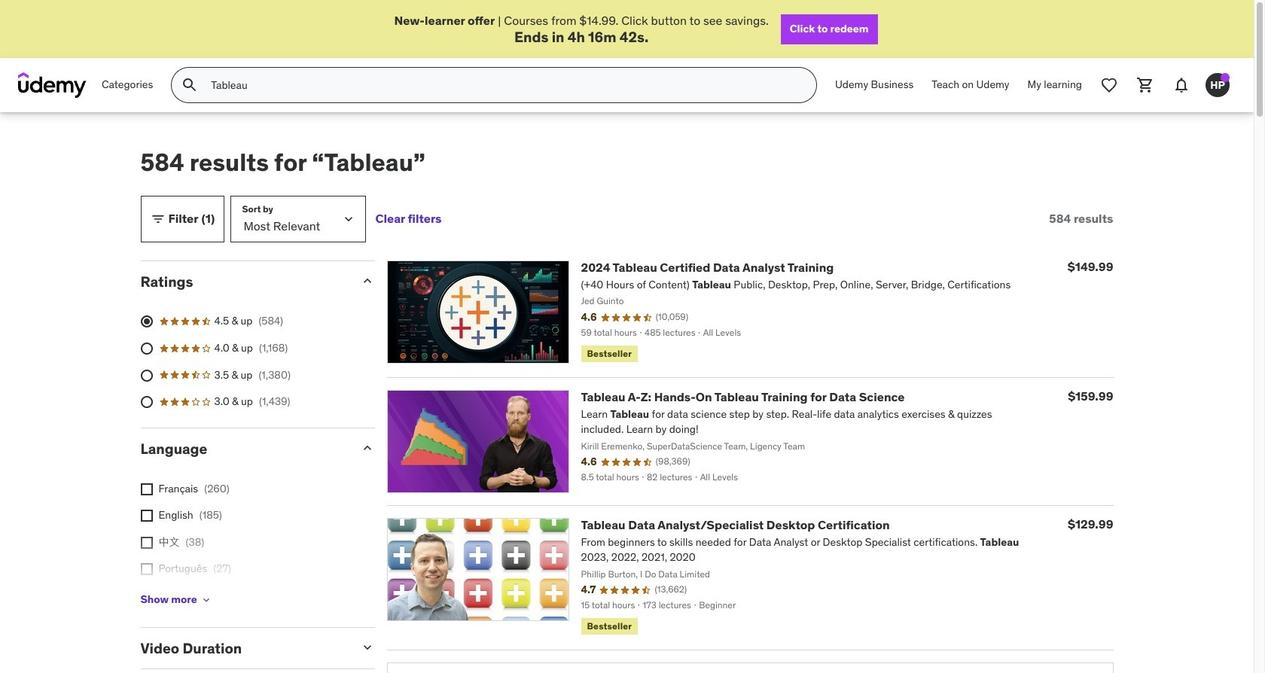 Task type: describe. For each thing, give the bounding box(es) containing it.
2 vertical spatial small image
[[360, 640, 375, 655]]

1 vertical spatial small image
[[360, 273, 375, 288]]

notifications image
[[1173, 76, 1191, 94]]

0 vertical spatial small image
[[150, 211, 165, 226]]

you have alerts image
[[1221, 73, 1230, 82]]

0 vertical spatial xsmall image
[[140, 510, 153, 522]]

1 xsmall image from the top
[[140, 483, 153, 495]]

Search for anything text field
[[208, 72, 798, 98]]



Task type: locate. For each thing, give the bounding box(es) containing it.
shopping cart with 0 items image
[[1136, 76, 1155, 94]]

small image
[[150, 211, 165, 226], [360, 273, 375, 288], [360, 640, 375, 655]]

submit search image
[[181, 76, 199, 94]]

status
[[1049, 212, 1113, 226]]

1 vertical spatial xsmall image
[[140, 564, 153, 576]]

wishlist image
[[1100, 76, 1118, 94]]

udemy image
[[18, 72, 87, 98]]

2 vertical spatial xsmall image
[[200, 594, 212, 606]]

xsmall image
[[140, 483, 153, 495], [140, 537, 153, 549]]

small image
[[360, 440, 375, 455]]

0 vertical spatial xsmall image
[[140, 483, 153, 495]]

2 xsmall image from the top
[[140, 537, 153, 549]]

1 vertical spatial xsmall image
[[140, 537, 153, 549]]

xsmall image
[[140, 510, 153, 522], [140, 564, 153, 576], [200, 594, 212, 606]]



Task type: vqa. For each thing, say whether or not it's contained in the screenshot.
IF
no



